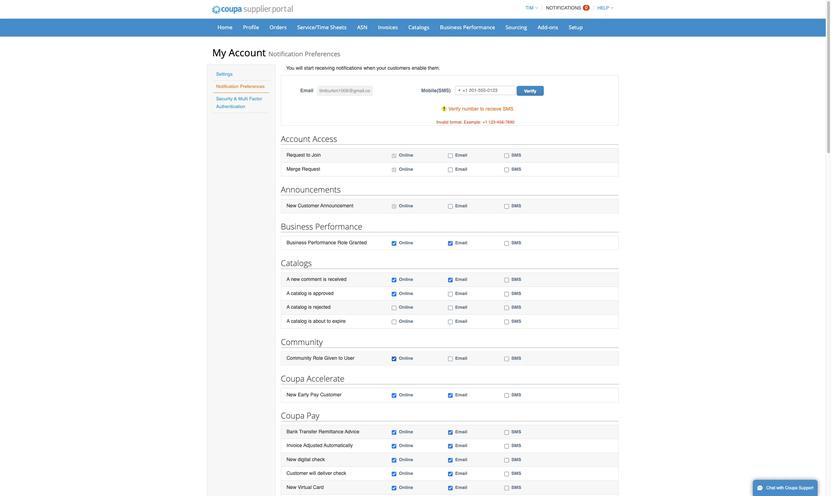 Task type: describe. For each thing, give the bounding box(es) containing it.
authentication
[[216, 104, 245, 109]]

2 vertical spatial business
[[287, 240, 307, 245]]

a catalog is approved
[[287, 290, 334, 296]]

online for new early pay customer
[[399, 392, 413, 398]]

expire
[[332, 318, 346, 324]]

online for a new comment is received
[[399, 277, 413, 282]]

0 vertical spatial pay
[[310, 392, 319, 398]]

0
[[585, 5, 588, 10]]

sms for new virtual card
[[511, 485, 521, 490]]

chat with coupa support
[[767, 486, 814, 490]]

to left user
[[339, 355, 343, 361]]

a catalog is rejected
[[287, 304, 331, 310]]

notification inside my account notification preferences
[[268, 50, 303, 58]]

email for invoice adjusted automatically
[[455, 443, 467, 448]]

verify number to recieve sms
[[448, 106, 514, 112]]

email for business performance role granted
[[455, 240, 467, 245]]

transfer
[[299, 429, 317, 434]]

catalog for a catalog is rejected
[[291, 304, 307, 310]]

profile
[[243, 24, 259, 31]]

announcement
[[320, 203, 353, 208]]

new for new early pay customer
[[287, 392, 296, 398]]

bank transfer remittance advice
[[287, 429, 359, 434]]

online for new customer announcement
[[399, 203, 413, 208]]

0 horizontal spatial catalogs
[[281, 257, 312, 269]]

email for bank transfer remittance advice
[[455, 429, 467, 434]]

0 vertical spatial business
[[440, 24, 462, 31]]

tim
[[526, 5, 534, 11]]

help
[[597, 5, 609, 11]]

home link
[[213, 22, 237, 32]]

service/time sheets
[[297, 24, 347, 31]]

email for new customer announcement
[[455, 203, 467, 208]]

mobile(sms)
[[421, 88, 451, 93]]

online for community role given to user
[[399, 355, 413, 361]]

1 vertical spatial check
[[333, 470, 346, 476]]

email for community role given to user
[[455, 355, 467, 361]]

new for new customer announcement
[[287, 203, 296, 208]]

when
[[364, 65, 375, 71]]

sms for business performance role granted
[[511, 240, 521, 245]]

1 vertical spatial customer
[[320, 392, 342, 398]]

deliver
[[318, 470, 332, 476]]

coupa inside button
[[785, 486, 798, 490]]

community for community
[[281, 336, 323, 347]]

service/time
[[297, 24, 329, 31]]

0 vertical spatial performance
[[463, 24, 495, 31]]

received
[[328, 276, 347, 282]]

orders link
[[265, 22, 291, 32]]

card
[[313, 484, 324, 490]]

7890
[[505, 120, 515, 125]]

security
[[216, 96, 233, 101]]

example:
[[464, 120, 481, 125]]

1 vertical spatial notification
[[216, 84, 239, 89]]

+1
[[483, 120, 487, 125]]

notification preferences
[[216, 84, 265, 89]]

setup link
[[564, 22, 588, 32]]

online for bank transfer remittance advice
[[399, 429, 413, 434]]

automatically
[[324, 443, 353, 448]]

online for merge request
[[399, 166, 413, 172]]

advice
[[345, 429, 359, 434]]

community for community role given to user
[[287, 355, 312, 361]]

1 vertical spatial role
[[313, 355, 323, 361]]

add-ons link
[[533, 22, 563, 32]]

asn
[[357, 24, 367, 31]]

receiving
[[315, 65, 335, 71]]

sms for new customer announcement
[[511, 203, 521, 208]]

new for new virtual card
[[287, 484, 296, 490]]

early
[[298, 392, 309, 398]]

bank
[[287, 429, 298, 434]]

0 vertical spatial request
[[287, 152, 305, 158]]

1 vertical spatial request
[[302, 166, 320, 172]]

notifications 0
[[546, 5, 588, 11]]

1 vertical spatial performance
[[315, 221, 362, 232]]

granted
[[349, 240, 367, 245]]

sms for new digital check
[[511, 457, 521, 462]]

email for new early pay customer
[[455, 392, 467, 398]]

is for about
[[308, 318, 312, 324]]

catalogs link
[[404, 22, 434, 32]]

given
[[324, 355, 337, 361]]

merge request
[[287, 166, 320, 172]]

to left the recieve
[[480, 106, 484, 112]]

sms for request to join
[[511, 152, 521, 158]]

multi
[[238, 96, 248, 101]]

customer will deliver check
[[287, 470, 346, 476]]

0 horizontal spatial preferences
[[240, 84, 265, 89]]

about
[[313, 318, 325, 324]]

accelerate
[[307, 373, 345, 384]]

online for a catalog is rejected
[[399, 305, 413, 310]]

sheets
[[330, 24, 347, 31]]

sms for a new comment is received
[[511, 277, 521, 282]]

business performance link
[[435, 22, 500, 32]]

approved
[[313, 290, 334, 296]]

sms for new early pay customer
[[511, 392, 521, 398]]

to right about
[[327, 318, 331, 324]]

you
[[286, 65, 295, 71]]

settings link
[[216, 71, 233, 77]]

2 vertical spatial customer
[[287, 470, 308, 476]]

chat
[[767, 486, 775, 490]]

online for business performance role granted
[[399, 240, 413, 245]]

email for a catalog is rejected
[[455, 305, 467, 310]]

invoice adjusted automatically
[[287, 443, 353, 448]]

catalog for a catalog is about to expire
[[291, 318, 307, 324]]

asn link
[[353, 22, 372, 32]]

catalog for a catalog is approved
[[291, 290, 307, 296]]

chat with coupa support button
[[753, 480, 818, 496]]

invoices link
[[373, 22, 403, 32]]

remittance
[[319, 429, 344, 434]]

factor
[[249, 96, 262, 101]]

help link
[[594, 5, 614, 11]]

merge
[[287, 166, 301, 172]]

sms for invoice adjusted automatically
[[511, 443, 521, 448]]

sms for bank transfer remittance advice
[[511, 429, 521, 434]]

a for a catalog is about to expire
[[287, 318, 290, 324]]

2 vertical spatial performance
[[308, 240, 336, 245]]

is for rejected
[[308, 304, 312, 310]]

sms for community role given to user
[[511, 355, 521, 361]]

email for a new comment is received
[[455, 277, 467, 282]]

request to join
[[287, 152, 321, 158]]

preferences inside my account notification preferences
[[305, 50, 340, 58]]



Task type: locate. For each thing, give the bounding box(es) containing it.
role left given
[[313, 355, 323, 361]]

is
[[323, 276, 327, 282], [308, 290, 312, 296], [308, 304, 312, 310], [308, 318, 312, 324]]

settings
[[216, 71, 233, 77]]

coupa up bank
[[281, 410, 305, 421]]

456-
[[497, 120, 505, 125]]

0 vertical spatial verify
[[524, 88, 537, 94]]

number
[[462, 106, 479, 112]]

online for customer will deliver check
[[399, 471, 413, 476]]

coupa accelerate
[[281, 373, 345, 384]]

account access
[[281, 133, 337, 144]]

new left early in the left of the page
[[287, 392, 296, 398]]

0 horizontal spatial verify
[[448, 106, 461, 112]]

business performance
[[440, 24, 495, 31], [281, 221, 362, 232]]

coupa up early in the left of the page
[[281, 373, 305, 384]]

account down the profile link
[[229, 46, 266, 59]]

is left about
[[308, 318, 312, 324]]

home
[[218, 24, 233, 31]]

1 online from the top
[[399, 152, 413, 158]]

community
[[281, 336, 323, 347], [287, 355, 312, 361]]

2 vertical spatial catalog
[[291, 318, 307, 324]]

pay
[[310, 392, 319, 398], [307, 410, 319, 421]]

is left rejected
[[308, 304, 312, 310]]

4 a from the top
[[287, 318, 290, 324]]

will for you
[[296, 65, 303, 71]]

coupa right with
[[785, 486, 798, 490]]

1 vertical spatial verify
[[448, 106, 461, 112]]

account
[[229, 46, 266, 59], [281, 133, 311, 144]]

email for new virtual card
[[455, 485, 467, 490]]

my account notification preferences
[[212, 46, 340, 59]]

1 vertical spatial preferences
[[240, 84, 265, 89]]

will right you
[[296, 65, 303, 71]]

telephone country code image
[[458, 90, 460, 91]]

notifications
[[546, 5, 581, 11]]

ons
[[549, 24, 558, 31]]

email for a catalog is about to expire
[[455, 319, 467, 324]]

profile link
[[239, 22, 264, 32]]

will for customer
[[309, 470, 316, 476]]

0 horizontal spatial will
[[296, 65, 303, 71]]

preferences up factor
[[240, 84, 265, 89]]

business
[[440, 24, 462, 31], [281, 221, 313, 232], [287, 240, 307, 245]]

customer
[[298, 203, 319, 208], [320, 392, 342, 398], [287, 470, 308, 476]]

0 vertical spatial coupa
[[281, 373, 305, 384]]

0 vertical spatial catalogs
[[408, 24, 430, 31]]

1 vertical spatial business performance
[[281, 221, 362, 232]]

invalid format. example: +1 123-456-7890
[[436, 120, 515, 125]]

email for request to join
[[455, 152, 467, 158]]

new
[[291, 276, 300, 282]]

you will start receiving notifications when your customers enable them.
[[286, 65, 440, 71]]

customer down the digital
[[287, 470, 308, 476]]

check
[[312, 457, 325, 462], [333, 470, 346, 476]]

4 new from the top
[[287, 484, 296, 490]]

3 catalog from the top
[[291, 318, 307, 324]]

11 online from the top
[[399, 429, 413, 434]]

12 online from the top
[[399, 443, 413, 448]]

catalog down 'a catalog is approved'
[[291, 304, 307, 310]]

2 catalog from the top
[[291, 304, 307, 310]]

enable
[[412, 65, 427, 71]]

1 horizontal spatial preferences
[[305, 50, 340, 58]]

online for a catalog is approved
[[399, 291, 413, 296]]

a catalog is about to expire
[[287, 318, 346, 324]]

add-
[[538, 24, 549, 31]]

sms
[[503, 106, 514, 112], [511, 152, 521, 158], [511, 166, 521, 172], [511, 203, 521, 208], [511, 240, 521, 245], [511, 277, 521, 282], [511, 291, 521, 296], [511, 305, 521, 310], [511, 319, 521, 324], [511, 355, 521, 361], [511, 392, 521, 398], [511, 429, 521, 434], [511, 443, 521, 448], [511, 457, 521, 462], [511, 471, 521, 476], [511, 485, 521, 490]]

None text field
[[317, 86, 373, 96]]

new left the digital
[[287, 457, 296, 462]]

check down invoice adjusted automatically
[[312, 457, 325, 462]]

customers
[[388, 65, 410, 71]]

add-ons
[[538, 24, 558, 31]]

10 online from the top
[[399, 392, 413, 398]]

new for new digital check
[[287, 457, 296, 462]]

+1 201-555-0123 text field
[[455, 86, 516, 95]]

them.
[[428, 65, 440, 71]]

security & multi factor authentication
[[216, 96, 262, 109]]

5 online from the top
[[399, 277, 413, 282]]

1 horizontal spatial role
[[338, 240, 348, 245]]

pay right early in the left of the page
[[310, 392, 319, 398]]

0 vertical spatial check
[[312, 457, 325, 462]]

catalog down a catalog is rejected on the bottom
[[291, 318, 307, 324]]

0 vertical spatial business performance
[[440, 24, 495, 31]]

3 a from the top
[[287, 304, 290, 310]]

email for customer will deliver check
[[455, 471, 467, 476]]

preferences
[[305, 50, 340, 58], [240, 84, 265, 89]]

a down a catalog is rejected on the bottom
[[287, 318, 290, 324]]

your
[[377, 65, 386, 71]]

verify
[[524, 88, 537, 94], [448, 106, 461, 112]]

new left virtual
[[287, 484, 296, 490]]

2 new from the top
[[287, 392, 296, 398]]

None checkbox
[[392, 154, 397, 158], [504, 154, 509, 158], [392, 167, 397, 172], [448, 241, 453, 246], [504, 241, 509, 246], [392, 278, 397, 282], [448, 278, 453, 282], [504, 278, 509, 282], [392, 292, 397, 296], [448, 292, 453, 296], [448, 306, 453, 310], [392, 320, 397, 324], [504, 320, 509, 324], [392, 356, 397, 361], [448, 393, 453, 398], [504, 430, 509, 435], [392, 444, 397, 449], [392, 458, 397, 463], [448, 458, 453, 463], [392, 472, 397, 476], [448, 472, 453, 476], [392, 486, 397, 490], [448, 486, 453, 490], [392, 154, 397, 158], [504, 154, 509, 158], [392, 167, 397, 172], [448, 241, 453, 246], [504, 241, 509, 246], [392, 278, 397, 282], [448, 278, 453, 282], [504, 278, 509, 282], [392, 292, 397, 296], [448, 292, 453, 296], [448, 306, 453, 310], [392, 320, 397, 324], [504, 320, 509, 324], [392, 356, 397, 361], [448, 393, 453, 398], [504, 430, 509, 435], [392, 444, 397, 449], [392, 458, 397, 463], [448, 458, 453, 463], [392, 472, 397, 476], [448, 472, 453, 476], [392, 486, 397, 490], [448, 486, 453, 490]]

rejected
[[313, 304, 331, 310]]

email for merge request
[[455, 166, 467, 172]]

a for a new comment is received
[[287, 276, 290, 282]]

1 vertical spatial business
[[281, 221, 313, 232]]

1 horizontal spatial business performance
[[440, 24, 495, 31]]

1 vertical spatial catalog
[[291, 304, 307, 310]]

a left new
[[287, 276, 290, 282]]

access
[[313, 133, 337, 144]]

catalogs
[[408, 24, 430, 31], [281, 257, 312, 269]]

invoice
[[287, 443, 302, 448]]

catalogs right invoices link
[[408, 24, 430, 31]]

8 online from the top
[[399, 319, 413, 324]]

a up a catalog is rejected on the bottom
[[287, 290, 290, 296]]

pay up transfer
[[307, 410, 319, 421]]

digital
[[298, 457, 311, 462]]

sms for customer will deliver check
[[511, 471, 521, 476]]

business performance role granted
[[287, 240, 367, 245]]

account up the request to join
[[281, 133, 311, 144]]

verify button
[[517, 86, 544, 96]]

join
[[312, 152, 321, 158]]

notification up you
[[268, 50, 303, 58]]

2 vertical spatial coupa
[[785, 486, 798, 490]]

0 horizontal spatial role
[[313, 355, 323, 361]]

new early pay customer
[[287, 392, 342, 398]]

invalid
[[436, 120, 449, 125]]

1 horizontal spatial verify
[[524, 88, 537, 94]]

start
[[304, 65, 314, 71]]

0 vertical spatial notification
[[268, 50, 303, 58]]

user
[[344, 355, 355, 361]]

navigation
[[523, 1, 614, 15]]

1 horizontal spatial notification
[[268, 50, 303, 58]]

0 vertical spatial will
[[296, 65, 303, 71]]

1 vertical spatial coupa
[[281, 410, 305, 421]]

0 vertical spatial role
[[338, 240, 348, 245]]

community up "coupa accelerate"
[[287, 355, 312, 361]]

3 online from the top
[[399, 203, 413, 208]]

request up merge
[[287, 152, 305, 158]]

0 vertical spatial catalog
[[291, 290, 307, 296]]

1 vertical spatial catalogs
[[281, 257, 312, 269]]

notification preferences link
[[216, 84, 265, 89]]

notification down settings
[[216, 84, 239, 89]]

14 online from the top
[[399, 471, 413, 476]]

sms for a catalog is rejected
[[511, 305, 521, 310]]

sourcing link
[[501, 22, 532, 32]]

my
[[212, 46, 226, 59]]

15 online from the top
[[399, 485, 413, 490]]

coupa
[[281, 373, 305, 384], [281, 410, 305, 421], [785, 486, 798, 490]]

will
[[296, 65, 303, 71], [309, 470, 316, 476]]

verify inside button
[[524, 88, 537, 94]]

a
[[287, 276, 290, 282], [287, 290, 290, 296], [287, 304, 290, 310], [287, 318, 290, 324]]

customer down "accelerate"
[[320, 392, 342, 398]]

Telephone country code field
[[456, 86, 463, 95]]

1 horizontal spatial check
[[333, 470, 346, 476]]

email for new digital check
[[455, 457, 467, 462]]

4 online from the top
[[399, 240, 413, 245]]

new down "announcements"
[[287, 203, 296, 208]]

online for request to join
[[399, 152, 413, 158]]

to left join
[[306, 152, 310, 158]]

123-
[[489, 120, 497, 125]]

coupa for coupa accelerate
[[281, 373, 305, 384]]

comment
[[301, 276, 322, 282]]

email
[[300, 88, 314, 93], [455, 152, 467, 158], [455, 166, 467, 172], [455, 203, 467, 208], [455, 240, 467, 245], [455, 277, 467, 282], [455, 291, 467, 296], [455, 305, 467, 310], [455, 319, 467, 324], [455, 355, 467, 361], [455, 392, 467, 398], [455, 429, 467, 434], [455, 443, 467, 448], [455, 457, 467, 462], [455, 471, 467, 476], [455, 485, 467, 490]]

0 horizontal spatial account
[[229, 46, 266, 59]]

sms for a catalog is approved
[[511, 291, 521, 296]]

0 vertical spatial account
[[229, 46, 266, 59]]

0 horizontal spatial check
[[312, 457, 325, 462]]

a for a catalog is approved
[[287, 290, 290, 296]]

check right deliver
[[333, 470, 346, 476]]

1 a from the top
[[287, 276, 290, 282]]

adjusted
[[303, 443, 322, 448]]

tim link
[[523, 5, 538, 11]]

verify for verify number to recieve sms
[[448, 106, 461, 112]]

0 vertical spatial customer
[[298, 203, 319, 208]]

is for approved
[[308, 290, 312, 296]]

will left deliver
[[309, 470, 316, 476]]

a down 'a catalog is approved'
[[287, 304, 290, 310]]

1 new from the top
[[287, 203, 296, 208]]

1 vertical spatial will
[[309, 470, 316, 476]]

coupa supplier portal image
[[207, 1, 298, 19]]

0 horizontal spatial notification
[[216, 84, 239, 89]]

is left approved in the bottom of the page
[[308, 290, 312, 296]]

None checkbox
[[448, 154, 453, 158], [448, 167, 453, 172], [504, 167, 509, 172], [392, 204, 397, 209], [448, 204, 453, 209], [504, 204, 509, 209], [392, 241, 397, 246], [504, 292, 509, 296], [392, 306, 397, 310], [504, 306, 509, 310], [448, 320, 453, 324], [448, 356, 453, 361], [504, 356, 509, 361], [392, 393, 397, 398], [504, 393, 509, 398], [392, 430, 397, 435], [448, 430, 453, 435], [448, 444, 453, 449], [504, 444, 509, 449], [504, 458, 509, 463], [504, 472, 509, 476], [504, 486, 509, 490], [448, 154, 453, 158], [448, 167, 453, 172], [504, 167, 509, 172], [392, 204, 397, 209], [448, 204, 453, 209], [504, 204, 509, 209], [392, 241, 397, 246], [504, 292, 509, 296], [392, 306, 397, 310], [504, 306, 509, 310], [448, 320, 453, 324], [448, 356, 453, 361], [504, 356, 509, 361], [392, 393, 397, 398], [504, 393, 509, 398], [392, 430, 397, 435], [448, 430, 453, 435], [448, 444, 453, 449], [504, 444, 509, 449], [504, 458, 509, 463], [504, 472, 509, 476], [504, 486, 509, 490]]

request down join
[[302, 166, 320, 172]]

1 catalog from the top
[[291, 290, 307, 296]]

new customer announcement
[[287, 203, 353, 208]]

service/time sheets link
[[293, 22, 351, 32]]

email for a catalog is approved
[[455, 291, 467, 296]]

a new comment is received
[[287, 276, 347, 282]]

online for new virtual card
[[399, 485, 413, 490]]

sms for a catalog is about to expire
[[511, 319, 521, 324]]

verify for verify
[[524, 88, 537, 94]]

&
[[234, 96, 237, 101]]

catalog down new
[[291, 290, 307, 296]]

1 vertical spatial community
[[287, 355, 312, 361]]

online for a catalog is about to expire
[[399, 319, 413, 324]]

catalogs up new
[[281, 257, 312, 269]]

2 online from the top
[[399, 166, 413, 172]]

0 vertical spatial community
[[281, 336, 323, 347]]

a for a catalog is rejected
[[287, 304, 290, 310]]

announcements
[[281, 184, 341, 195]]

sms for merge request
[[511, 166, 521, 172]]

setup
[[569, 24, 583, 31]]

new digital check
[[287, 457, 325, 462]]

13 online from the top
[[399, 457, 413, 462]]

navigation containing notifications 0
[[523, 1, 614, 15]]

new virtual card
[[287, 484, 324, 490]]

orders
[[270, 24, 287, 31]]

1 vertical spatial account
[[281, 133, 311, 144]]

is left 'received'
[[323, 276, 327, 282]]

sourcing
[[506, 24, 527, 31]]

7 online from the top
[[399, 305, 413, 310]]

online for invoice adjusted automatically
[[399, 443, 413, 448]]

community up community role given to user
[[281, 336, 323, 347]]

1 horizontal spatial account
[[281, 133, 311, 144]]

virtual
[[298, 484, 312, 490]]

coupa pay
[[281, 410, 319, 421]]

0 vertical spatial preferences
[[305, 50, 340, 58]]

customer down "announcements"
[[298, 203, 319, 208]]

notifications
[[336, 65, 362, 71]]

preferences up receiving
[[305, 50, 340, 58]]

2 a from the top
[[287, 290, 290, 296]]

coupa for coupa pay
[[281, 410, 305, 421]]

recieve
[[486, 106, 502, 112]]

1 horizontal spatial catalogs
[[408, 24, 430, 31]]

role left granted
[[338, 240, 348, 245]]

0 horizontal spatial business performance
[[281, 221, 362, 232]]

community role given to user
[[287, 355, 355, 361]]

catalog
[[291, 290, 307, 296], [291, 304, 307, 310], [291, 318, 307, 324]]

with
[[777, 486, 784, 490]]

9 online from the top
[[399, 355, 413, 361]]

1 horizontal spatial will
[[309, 470, 316, 476]]

to
[[480, 106, 484, 112], [306, 152, 310, 158], [327, 318, 331, 324], [339, 355, 343, 361]]

6 online from the top
[[399, 291, 413, 296]]

1 vertical spatial pay
[[307, 410, 319, 421]]

notification
[[268, 50, 303, 58], [216, 84, 239, 89]]

3 new from the top
[[287, 457, 296, 462]]

online for new digital check
[[399, 457, 413, 462]]



Task type: vqa. For each thing, say whether or not it's contained in the screenshot.
leftmost "Service/Time Sheets" link
no



